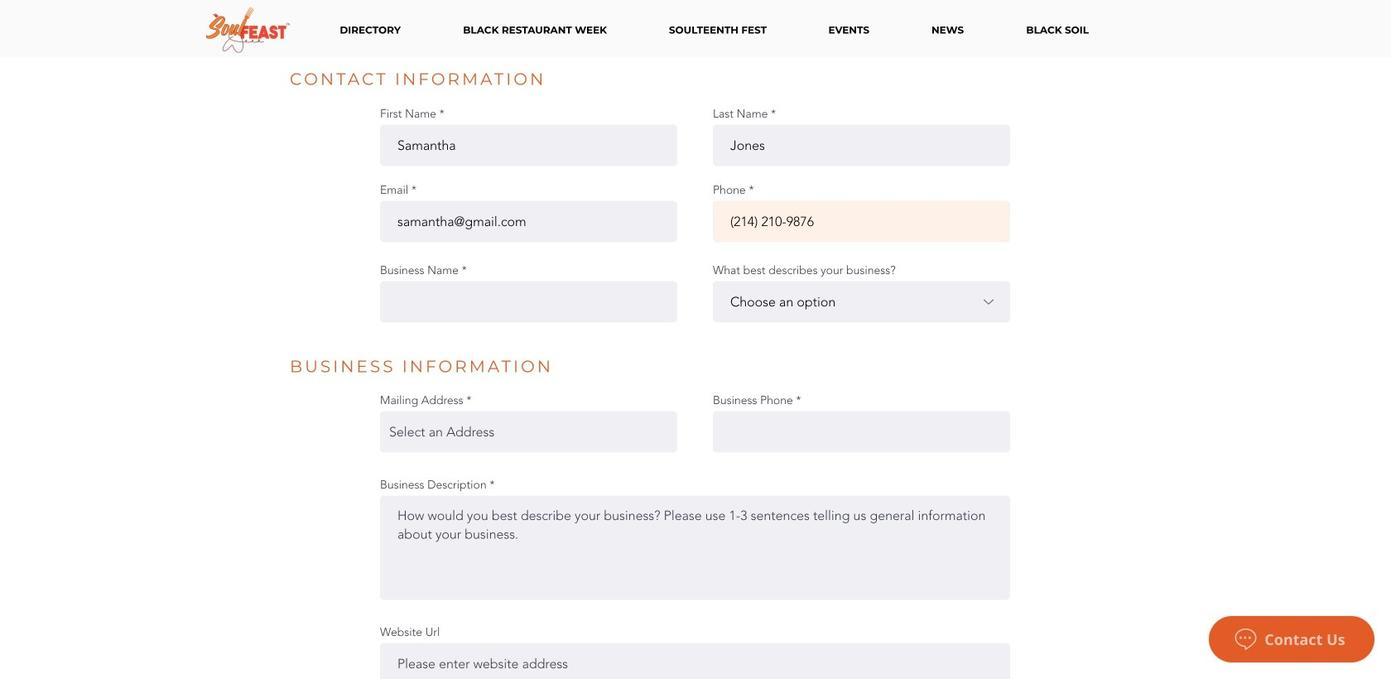 Task type: describe. For each thing, give the bounding box(es) containing it.
2   telephone field from the top
[[713, 411, 1011, 453]]

  text field
[[380, 125, 678, 166]]

How would you best describe your business? Please use 1-3 sentences telling us general information about your business. text field
[[380, 496, 1011, 600]]

Please enter website address url field
[[380, 643, 1011, 679]]

1 vertical spatial   text field
[[380, 281, 678, 323]]



Task type: locate. For each thing, give the bounding box(es) containing it.
wix chat element
[[1201, 608, 1392, 679]]

  telephone field
[[713, 201, 1011, 242], [713, 411, 1011, 453]]

0 vertical spatial   telephone field
[[713, 201, 1011, 242]]

1 horizontal spatial   text field
[[713, 125, 1011, 166]]

  email field
[[380, 201, 678, 242]]

1 vertical spatial   telephone field
[[713, 411, 1011, 453]]

Address Input - 0 results found search field
[[380, 411, 678, 453]]

0 vertical spatial   text field
[[713, 125, 1011, 166]]

  text field
[[713, 125, 1011, 166], [380, 281, 678, 323]]

0 horizontal spatial   text field
[[380, 281, 678, 323]]

1   telephone field from the top
[[713, 201, 1011, 242]]



